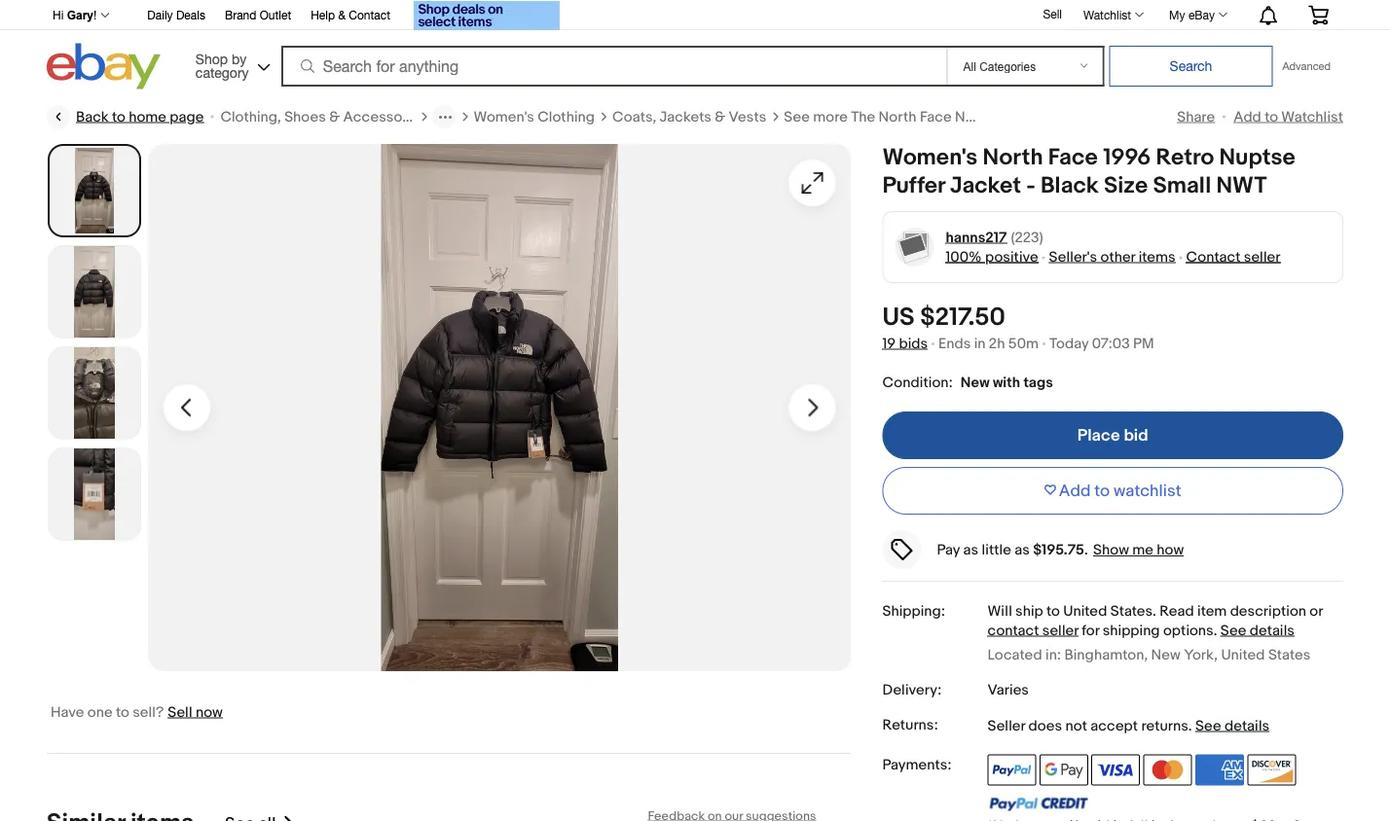 Task type: describe. For each thing, give the bounding box(es) containing it.
accessories
[[343, 108, 427, 126]]

deals
[[176, 8, 205, 22]]

read
[[1160, 603, 1194, 620]]

google pay image
[[1040, 755, 1088, 786]]

. inside the will ship to united states. read item description or contact seller for shipping options . see details located in: binghamton, new york, united states
[[1214, 622, 1217, 640]]

. for $195.75
[[1085, 542, 1088, 559]]

visa image
[[1092, 755, 1140, 786]]

add to watchlist
[[1059, 481, 1182, 501]]

items
[[1139, 248, 1176, 266]]

gary
[[67, 9, 93, 22]]

sell inside account navigation
[[1043, 7, 1062, 21]]

to for watchlist
[[1095, 481, 1110, 501]]

1996
[[1103, 144, 1151, 172]]

nuptse for retro
[[1219, 144, 1296, 172]]

share button
[[1177, 108, 1215, 126]]

add to watchlist link
[[1234, 108, 1344, 126]]

shop by category
[[196, 51, 249, 80]]

place bid button
[[883, 412, 1344, 460]]

puffer
[[883, 172, 945, 200]]

seller's other items
[[1049, 248, 1176, 266]]

shipping
[[1103, 622, 1160, 640]]

hanns217 link
[[946, 228, 1007, 247]]

watchlist inside account navigation
[[1084, 8, 1131, 21]]

hanns217 image
[[895, 227, 935, 267]]

bid
[[1124, 425, 1149, 446]]

today
[[1050, 335, 1089, 352]]

help
[[311, 8, 335, 22]]

add to watchlist
[[1234, 108, 1344, 126]]

1 vertical spatial sell
[[168, 704, 192, 721]]

back to home page link
[[47, 105, 204, 129]]

or
[[1310, 603, 1323, 620]]

ship
[[1016, 603, 1043, 620]]

more
[[813, 108, 848, 126]]

face inside women's north face 1996 retro nuptse puffer jacket - black size small nwt
[[1048, 144, 1098, 172]]

us $217.50
[[883, 303, 1006, 333]]

pay
[[937, 542, 960, 559]]

pay as little as $195.75 .
[[937, 542, 1088, 559]]

help & contact link
[[311, 5, 390, 27]]

contact seller link
[[1186, 248, 1281, 266]]

today 07:03 pm
[[1050, 335, 1154, 352]]

paypal image
[[988, 755, 1036, 786]]

place bid
[[1078, 425, 1149, 446]]

1 horizontal spatial contact
[[1186, 248, 1241, 266]]

ends
[[939, 335, 971, 352]]

shipping:
[[883, 603, 945, 620]]

vests
[[729, 108, 766, 126]]

returns
[[1141, 718, 1189, 735]]

my ebay
[[1169, 8, 1215, 21]]

seller does not accept returns . see details
[[988, 718, 1270, 735]]

north inside women's north face 1996 retro nuptse puffer jacket - black size small nwt
[[983, 144, 1043, 172]]

brand
[[225, 8, 256, 22]]

1 horizontal spatial watchlist
[[1282, 108, 1344, 126]]

hanns217
[[946, 229, 1007, 246]]

men's
[[1007, 108, 1046, 126]]

help & contact
[[311, 8, 390, 22]]

new inside the will ship to united states. read item description or contact seller for shipping options . see details located in: binghamton, new york, united states
[[1151, 647, 1181, 665]]

one
[[87, 704, 113, 721]]

women's clothing
[[474, 108, 595, 126]]

see more the north face nuptse men's jacket, size s - b... link
[[784, 107, 1172, 127]]

condition:
[[883, 374, 953, 391]]

advanced
[[1283, 60, 1331, 73]]

have
[[51, 704, 84, 721]]

& for clothing,
[[329, 108, 340, 126]]

none submit inside shop by category banner
[[1109, 46, 1273, 87]]

how
[[1157, 542, 1184, 559]]

category
[[196, 64, 249, 80]]

contact seller
[[1186, 248, 1281, 266]]

by
[[232, 51, 247, 67]]

picture 1 of 4 image
[[50, 146, 139, 236]]

does
[[1029, 718, 1062, 735]]

watchlist
[[1114, 481, 1182, 501]]

1 vertical spatial details
[[1225, 718, 1270, 735]]

coats,
[[612, 108, 656, 126]]

see inside 'link'
[[784, 108, 810, 126]]

bids
[[899, 335, 928, 352]]

description
[[1230, 603, 1307, 620]]

seller inside the will ship to united states. read item description or contact seller for shipping options . see details located in: binghamton, new york, united states
[[1043, 622, 1079, 640]]

clothing, shoes & accessories
[[220, 108, 427, 126]]

master card image
[[1144, 755, 1192, 786]]

binghamton,
[[1065, 647, 1148, 665]]

brand outlet
[[225, 8, 291, 22]]

details inside the will ship to united states. read item description or contact seller for shipping options . see details located in: binghamton, new york, united states
[[1250, 622, 1295, 640]]

women's north face 1996 retro nuptse puffer jacket - black size small nwt - picture 1 of 4 image
[[148, 144, 851, 672]]

payments:
[[883, 757, 952, 775]]

jacket,
[[1049, 108, 1098, 126]]

50m
[[1009, 335, 1039, 352]]

to for watchlist
[[1265, 108, 1278, 126]]

& for coats,
[[715, 108, 726, 126]]

b...
[[1153, 108, 1172, 126]]

100% positive
[[946, 248, 1038, 266]]

(223)
[[1011, 229, 1043, 246]]

1 as from the left
[[963, 542, 979, 559]]

watchlist link
[[1073, 3, 1153, 26]]

ends in 2h 50m
[[939, 335, 1039, 352]]

shop
[[196, 51, 228, 67]]

sell?
[[133, 704, 164, 721]]

york,
[[1184, 647, 1218, 665]]

get an extra 15% off image
[[414, 1, 560, 30]]

new inside 'condition: new with tags'
[[961, 374, 990, 391]]

daily deals link
[[147, 5, 205, 27]]

jacket
[[950, 172, 1021, 200]]



Task type: vqa. For each thing, say whether or not it's contained in the screenshot.
Number's OF
no



Task type: locate. For each thing, give the bounding box(es) containing it.
nuptse inside 'link'
[[955, 108, 1004, 126]]

hi gary !
[[53, 9, 97, 22]]

1 vertical spatial new
[[1151, 647, 1181, 665]]

as right little at the bottom of the page
[[1015, 542, 1030, 559]]

size inside women's north face 1996 retro nuptse puffer jacket - black size small nwt
[[1104, 172, 1148, 200]]

0 vertical spatial add
[[1234, 108, 1262, 126]]

see details link up american express image
[[1195, 718, 1270, 735]]

2 as from the left
[[1015, 542, 1030, 559]]

0 horizontal spatial new
[[961, 374, 990, 391]]

to right 'ship'
[[1047, 603, 1060, 620]]

19 bids link
[[883, 335, 928, 352]]

to left "watchlist"
[[1095, 481, 1110, 501]]

1 vertical spatial face
[[1048, 144, 1098, 172]]

0 vertical spatial -
[[1144, 108, 1149, 126]]

1 horizontal spatial new
[[1151, 647, 1181, 665]]

0 horizontal spatial sell
[[168, 704, 192, 721]]

in
[[974, 335, 986, 352]]

show
[[1093, 542, 1129, 559]]

new left with
[[961, 374, 990, 391]]

see left "more"
[[784, 108, 810, 126]]

women's down the see more the north face nuptse men's jacket, size s - b... 'link' on the top right of page
[[883, 144, 978, 172]]

women's for women's north face 1996 retro nuptse puffer jacket - black size small nwt
[[883, 144, 978, 172]]

picture 2 of 4 image
[[49, 246, 140, 338]]

0 vertical spatial size
[[1101, 108, 1128, 126]]

2 vertical spatial see
[[1195, 718, 1222, 735]]

contact seller link
[[988, 622, 1079, 640]]

0 vertical spatial face
[[920, 108, 952, 126]]

your shopping cart image
[[1308, 5, 1330, 25]]

0 vertical spatial north
[[879, 108, 917, 126]]

sell left now at the left of the page
[[168, 704, 192, 721]]

0 horizontal spatial north
[[879, 108, 917, 126]]

advanced link
[[1273, 47, 1341, 86]]

for
[[1082, 622, 1100, 640]]

seller
[[1244, 248, 1281, 266], [1043, 622, 1079, 640]]

daily
[[147, 8, 173, 22]]

black
[[1041, 172, 1099, 200]]

now
[[196, 704, 223, 721]]

1 vertical spatial size
[[1104, 172, 1148, 200]]

north
[[879, 108, 917, 126], [983, 144, 1043, 172]]

watchlist
[[1084, 8, 1131, 21], [1282, 108, 1344, 126]]

. left 'show'
[[1085, 542, 1088, 559]]

- inside 'link'
[[1144, 108, 1149, 126]]

seller down nwt at the right of the page
[[1244, 248, 1281, 266]]

1 horizontal spatial women's
[[883, 144, 978, 172]]

retro
[[1156, 144, 1214, 172]]

1 horizontal spatial seller
[[1244, 248, 1281, 266]]

contact right items
[[1186, 248, 1241, 266]]

1 horizontal spatial united
[[1221, 647, 1265, 665]]

0 vertical spatial see details link
[[1221, 622, 1295, 640]]

100% positive link
[[946, 248, 1038, 266]]

add for add to watchlist
[[1059, 481, 1091, 501]]

0 horizontal spatial nuptse
[[955, 108, 1004, 126]]

1 vertical spatial united
[[1221, 647, 1265, 665]]

see details link
[[1221, 622, 1295, 640], [1195, 718, 1270, 735]]

2 vertical spatial .
[[1189, 718, 1192, 735]]

to inside button
[[1095, 481, 1110, 501]]

nuptse
[[955, 108, 1004, 126], [1219, 144, 1296, 172]]

to right one
[[116, 704, 129, 721]]

& right shoes
[[329, 108, 340, 126]]

nuptse for face
[[955, 108, 1004, 126]]

1 horizontal spatial north
[[983, 144, 1043, 172]]

contact inside account navigation
[[349, 8, 390, 22]]

1 vertical spatial women's
[[883, 144, 978, 172]]

1 horizontal spatial face
[[1048, 144, 1098, 172]]

united right york,
[[1221, 647, 1265, 665]]

size left s
[[1101, 108, 1128, 126]]

. for returns
[[1189, 718, 1192, 735]]

united
[[1063, 603, 1107, 620], [1221, 647, 1265, 665]]

women's inside women's north face 1996 retro nuptse puffer jacket - black size small nwt
[[883, 144, 978, 172]]

1 vertical spatial .
[[1214, 622, 1217, 640]]

see details link down description
[[1221, 622, 1295, 640]]

pm
[[1133, 335, 1154, 352]]

None submit
[[1109, 46, 1273, 87]]

size
[[1101, 108, 1128, 126], [1104, 172, 1148, 200]]

1 vertical spatial see
[[1221, 622, 1247, 640]]

other
[[1101, 248, 1135, 266]]

- left black
[[1026, 172, 1036, 200]]

1 vertical spatial nuptse
[[1219, 144, 1296, 172]]

0 vertical spatial contact
[[349, 8, 390, 22]]

1 horizontal spatial -
[[1144, 108, 1149, 126]]

watchlist down advanced link
[[1282, 108, 1344, 126]]

shop by category button
[[187, 43, 274, 85]]

0 horizontal spatial watchlist
[[1084, 8, 1131, 21]]

watchlist right sell link
[[1084, 8, 1131, 21]]

07:03
[[1092, 335, 1130, 352]]

will
[[988, 603, 1012, 620]]

item
[[1198, 603, 1227, 620]]

0 vertical spatial watchlist
[[1084, 8, 1131, 21]]

0 vertical spatial new
[[961, 374, 990, 391]]

1 vertical spatial north
[[983, 144, 1043, 172]]

small
[[1153, 172, 1211, 200]]

coats, jackets & vests
[[612, 108, 766, 126]]

account navigation
[[42, 0, 1344, 33]]

jackets
[[660, 108, 712, 126]]

0 horizontal spatial contact
[[349, 8, 390, 22]]

see inside the will ship to united states. read item description or contact seller for shipping options . see details located in: binghamton, new york, united states
[[1221, 622, 1247, 640]]

add right share
[[1234, 108, 1262, 126]]

add for add to watchlist
[[1234, 108, 1262, 126]]

shoes
[[284, 108, 326, 126]]

add down place
[[1059, 481, 1091, 501]]

1 vertical spatial contact
[[1186, 248, 1241, 266]]

0 horizontal spatial women's
[[474, 108, 534, 126]]

not
[[1066, 718, 1087, 735]]

delivery:
[[883, 682, 942, 700]]

1 vertical spatial watchlist
[[1282, 108, 1344, 126]]

nuptse left men's
[[955, 108, 1004, 126]]

size right black
[[1104, 172, 1148, 200]]

& right help
[[338, 8, 346, 22]]

- inside women's north face 1996 retro nuptse puffer jacket - black size small nwt
[[1026, 172, 1036, 200]]

face inside 'link'
[[920, 108, 952, 126]]

to inside the will ship to united states. read item description or contact seller for shipping options . see details located in: binghamton, new york, united states
[[1047, 603, 1060, 620]]

clothing, shoes & accessories link
[[220, 107, 427, 127]]

0 vertical spatial .
[[1085, 542, 1088, 559]]

discover image
[[1248, 755, 1296, 786]]

page
[[170, 108, 204, 126]]

show me how button
[[1092, 540, 1186, 559]]

1 horizontal spatial sell
[[1043, 7, 1062, 21]]

returns:
[[883, 717, 938, 735]]

shop by category banner
[[42, 0, 1344, 94]]

0 horizontal spatial united
[[1063, 603, 1107, 620]]

1 horizontal spatial as
[[1015, 542, 1030, 559]]

picture 4 of 4 image
[[49, 449, 140, 540]]

0 horizontal spatial add
[[1059, 481, 1091, 501]]

1 horizontal spatial nuptse
[[1219, 144, 1296, 172]]

hanns217 (223)
[[946, 229, 1043, 246]]

. up master card image
[[1189, 718, 1192, 735]]

home
[[129, 108, 166, 126]]

north right the
[[879, 108, 917, 126]]

face
[[920, 108, 952, 126], [1048, 144, 1098, 172]]

share
[[1177, 108, 1215, 126]]

0 horizontal spatial face
[[920, 108, 952, 126]]

- right s
[[1144, 108, 1149, 126]]

see
[[784, 108, 810, 126], [1221, 622, 1247, 640], [1195, 718, 1222, 735]]

american express image
[[1196, 755, 1244, 786]]

women's
[[474, 108, 534, 126], [883, 144, 978, 172]]

1 vertical spatial seller
[[1043, 622, 1079, 640]]

& inside account navigation
[[338, 8, 346, 22]]

. down item
[[1214, 622, 1217, 640]]

0 vertical spatial sell
[[1043, 7, 1062, 21]]

-
[[1144, 108, 1149, 126], [1026, 172, 1036, 200]]

0 vertical spatial see
[[784, 108, 810, 126]]

$217.50
[[920, 303, 1006, 333]]

as right pay
[[963, 542, 979, 559]]

0 vertical spatial women's
[[474, 108, 534, 126]]

0 vertical spatial nuptse
[[955, 108, 1004, 126]]

condition: new with tags
[[883, 374, 1053, 391]]

united up for
[[1063, 603, 1107, 620]]

see down item
[[1221, 622, 1247, 640]]

0 vertical spatial seller
[[1244, 248, 1281, 266]]

1 vertical spatial -
[[1026, 172, 1036, 200]]

& left vests
[[715, 108, 726, 126]]

0 vertical spatial details
[[1250, 622, 1295, 640]]

new down options
[[1151, 647, 1181, 665]]

to right back
[[112, 108, 125, 126]]

clothing,
[[220, 108, 281, 126]]

located
[[988, 647, 1042, 665]]

1 horizontal spatial add
[[1234, 108, 1262, 126]]

Search for anything text field
[[284, 48, 943, 85]]

sell link
[[1034, 7, 1071, 21]]

coats, jackets & vests link
[[612, 107, 766, 127]]

ebay
[[1189, 8, 1215, 21]]

back to home page
[[76, 108, 204, 126]]

seller up in: in the right of the page
[[1043, 622, 1079, 640]]

picture 3 of 4 image
[[49, 348, 140, 439]]

details down description
[[1250, 622, 1295, 640]]

2 horizontal spatial .
[[1214, 622, 1217, 640]]

0 horizontal spatial as
[[963, 542, 979, 559]]

to for home
[[112, 108, 125, 126]]

options
[[1163, 622, 1214, 640]]

0 horizontal spatial seller
[[1043, 622, 1079, 640]]

nuptse inside women's north face 1996 retro nuptse puffer jacket - black size small nwt
[[1219, 144, 1296, 172]]

size inside the see more the north face nuptse men's jacket, size s - b... 'link'
[[1101, 108, 1128, 126]]

details up discover image
[[1225, 718, 1270, 735]]

to
[[112, 108, 125, 126], [1265, 108, 1278, 126], [1095, 481, 1110, 501], [1047, 603, 1060, 620], [116, 704, 129, 721]]

north down men's
[[983, 144, 1043, 172]]

positive
[[985, 248, 1038, 266]]

women's clothing link
[[474, 107, 595, 127]]

women's north face 1996 retro nuptse puffer jacket - black size small nwt
[[883, 144, 1296, 200]]

face down jacket,
[[1048, 144, 1098, 172]]

1 vertical spatial add
[[1059, 481, 1091, 501]]

women's for women's clothing
[[474, 108, 534, 126]]

me
[[1133, 542, 1154, 559]]

face up 'puffer'
[[920, 108, 952, 126]]

1 vertical spatial see details link
[[1195, 718, 1270, 735]]

nuptse down add to watchlist
[[1219, 144, 1296, 172]]

to down advanced link
[[1265, 108, 1278, 126]]

women's left clothing
[[474, 108, 534, 126]]

new
[[961, 374, 990, 391], [1151, 647, 1181, 665]]

None text field
[[225, 814, 276, 822]]

1 horizontal spatial .
[[1189, 718, 1192, 735]]

contact right help
[[349, 8, 390, 22]]

north inside 'link'
[[879, 108, 917, 126]]

my ebay link
[[1159, 3, 1236, 26]]

hi
[[53, 9, 64, 22]]

paypal credit image
[[988, 797, 1089, 812]]

see right returns
[[1195, 718, 1222, 735]]

$195.75
[[1033, 542, 1085, 559]]

sell left watchlist link
[[1043, 7, 1062, 21]]

add inside button
[[1059, 481, 1091, 501]]

tags
[[1024, 374, 1053, 391]]

have one to sell? sell now
[[51, 704, 223, 721]]

0 horizontal spatial .
[[1085, 542, 1088, 559]]

contact
[[349, 8, 390, 22], [1186, 248, 1241, 266]]

0 horizontal spatial -
[[1026, 172, 1036, 200]]

0 vertical spatial united
[[1063, 603, 1107, 620]]

seller
[[988, 718, 1025, 735]]

outlet
[[260, 8, 291, 22]]



